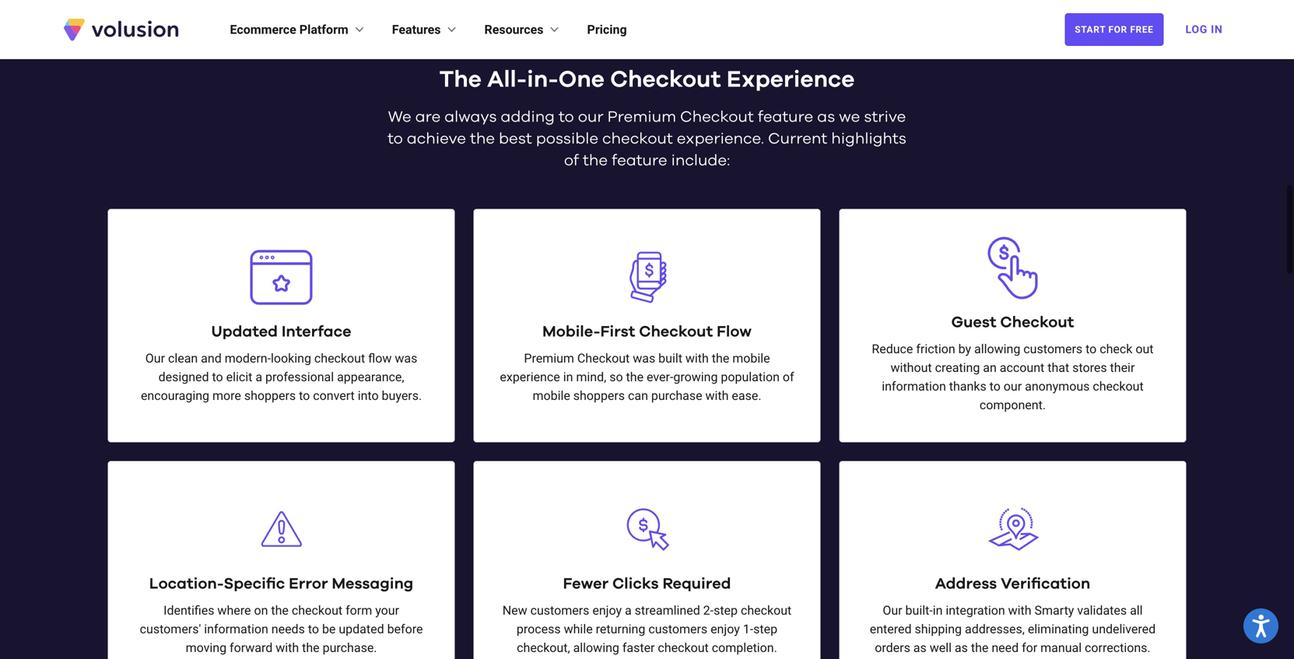 Task type: vqa. For each thing, say whether or not it's contained in the screenshot.
encouraging
yes



Task type: locate. For each thing, give the bounding box(es) containing it.
1 vertical spatial information
[[204, 614, 268, 629]]

in inside our built-in integration with smarty validates all entered shipping addresses, eliminating undelivered orders as well as the need for manual corrections.
[[933, 595, 943, 610]]

enjoy
[[593, 595, 622, 610], [711, 614, 740, 629]]

information inside identifies where on the checkout form your customers' information needs to be updated before moving forward with the purchase.
[[204, 614, 268, 629]]

step down required
[[714, 595, 738, 610]]

shoppers down the mind,
[[573, 380, 625, 395]]

1 horizontal spatial information
[[882, 371, 946, 386]]

1 horizontal spatial allowing
[[974, 334, 1021, 349]]

we
[[388, 101, 411, 117]]

customers'
[[140, 614, 201, 629]]

mobile up the population
[[733, 343, 770, 358]]

2-
[[703, 595, 714, 610]]

to inside identifies where on the checkout form your customers' information needs to be updated before moving forward with the purchase.
[[308, 614, 319, 629]]

verification
[[1001, 568, 1091, 584]]

need
[[992, 633, 1019, 647]]

stores
[[1073, 352, 1107, 367]]

interface
[[282, 316, 351, 332]]

experience
[[727, 60, 855, 84]]

thanks
[[949, 371, 987, 386]]

1 horizontal spatial premium
[[608, 101, 676, 117]]

smarty
[[1035, 595, 1074, 610]]

0 vertical spatial step
[[714, 595, 738, 610]]

free
[[1130, 24, 1154, 35]]

our left clean
[[145, 343, 165, 358]]

0 horizontal spatial premium
[[524, 343, 574, 358]]

0 horizontal spatial shoppers
[[244, 380, 296, 395]]

in left the mind,
[[563, 362, 573, 377]]

1 horizontal spatial as
[[914, 633, 927, 647]]

to
[[559, 101, 574, 117], [388, 123, 403, 139], [1086, 334, 1097, 349], [212, 362, 223, 377], [990, 371, 1001, 386], [299, 380, 310, 395], [308, 614, 319, 629]]

a right elicit
[[256, 362, 262, 377]]

address verification
[[935, 568, 1091, 584]]

mobile
[[733, 343, 770, 358], [533, 380, 570, 395]]

moving
[[186, 633, 227, 647]]

of down possible
[[564, 145, 579, 161]]

be
[[322, 614, 336, 629]]

feature
[[758, 101, 813, 117], [612, 145, 667, 161]]

was up ever-
[[633, 343, 655, 358]]

convert
[[313, 380, 355, 395]]

information down without at right
[[882, 371, 946, 386]]

0 vertical spatial allowing
[[974, 334, 1021, 349]]

1 horizontal spatial was
[[633, 343, 655, 358]]

completion.
[[712, 633, 777, 647]]

premium up experience
[[524, 343, 574, 358]]

mobile-first checkout flow
[[542, 316, 752, 332]]

as right well
[[955, 633, 968, 647]]

0 horizontal spatial was
[[395, 343, 417, 358]]

1 horizontal spatial our
[[1004, 371, 1022, 386]]

the right so
[[626, 362, 644, 377]]

0 horizontal spatial customers
[[530, 595, 589, 610]]

checkout down "their"
[[1093, 371, 1144, 386]]

growing
[[674, 362, 718, 377]]

0 vertical spatial information
[[882, 371, 946, 386]]

allowing up an
[[974, 334, 1021, 349]]

checkout up experience.
[[680, 101, 754, 117]]

checkout up built
[[639, 316, 713, 332]]

the down 'addresses,'
[[971, 633, 989, 647]]

1 horizontal spatial customers
[[649, 614, 708, 629]]

fewer clicks required
[[563, 568, 731, 584]]

address
[[935, 568, 997, 584]]

0 horizontal spatial allowing
[[573, 633, 619, 647]]

1 horizontal spatial feature
[[758, 101, 813, 117]]

purchase.
[[323, 633, 377, 647]]

customers down 'streamlined'
[[649, 614, 708, 629]]

1 vertical spatial feature
[[612, 145, 667, 161]]

the right on at the left bottom of the page
[[271, 595, 289, 610]]

the down possible
[[583, 145, 608, 161]]

reduce friction by allowing customers to check out without creating an account that stores their information thanks to our anonymous checkout component.
[[872, 334, 1154, 405]]

step up completion.
[[754, 614, 778, 629]]

component.
[[980, 390, 1046, 405]]

ease.
[[732, 380, 762, 395]]

as
[[817, 101, 835, 117], [914, 633, 927, 647], [955, 633, 968, 647]]

in inside 'premium checkout was built with the mobile experience in mind, so the ever-growing population of mobile shoppers can purchase with ease.'
[[563, 362, 573, 377]]

0 vertical spatial our
[[578, 101, 604, 117]]

our up possible
[[578, 101, 604, 117]]

information down where
[[204, 614, 268, 629]]

designed
[[158, 362, 209, 377]]

was right flow
[[395, 343, 417, 358]]

1 vertical spatial in
[[933, 595, 943, 610]]

customers up while
[[530, 595, 589, 610]]

resources button
[[485, 20, 562, 39]]

customers inside reduce friction by allowing customers to check out without creating an account that stores their information thanks to our anonymous checkout component.
[[1024, 334, 1083, 349]]

checkout up account
[[1000, 307, 1074, 323]]

0 horizontal spatial as
[[817, 101, 835, 117]]

to down and
[[212, 362, 223, 377]]

customers
[[1024, 334, 1083, 349], [530, 595, 589, 610], [649, 614, 708, 629]]

0 horizontal spatial information
[[204, 614, 268, 629]]

checkout
[[610, 60, 721, 84], [680, 101, 754, 117], [1000, 307, 1074, 323], [639, 316, 713, 332], [577, 343, 630, 358]]

1 horizontal spatial in
[[933, 595, 943, 610]]

2 was from the left
[[633, 343, 655, 358]]

0 vertical spatial enjoy
[[593, 595, 622, 610]]

manual
[[1041, 633, 1082, 647]]

premium inside we are always adding to our premium checkout feature as we strive to achieve the best possible checkout experience. current highlights of the feature include:
[[608, 101, 676, 117]]

1 vertical spatial mobile
[[533, 380, 570, 395]]

to left be
[[308, 614, 319, 629]]

current
[[768, 123, 828, 139]]

of right the population
[[783, 362, 794, 377]]

2 shoppers from the left
[[573, 380, 625, 395]]

a up returning
[[625, 595, 632, 610]]

0 vertical spatial premium
[[608, 101, 676, 117]]

1 horizontal spatial mobile
[[733, 343, 770, 358]]

premium inside 'premium checkout was built with the mobile experience in mind, so the ever-growing population of mobile shoppers can purchase with ease.'
[[524, 343, 574, 358]]

with inside our built-in integration with smarty validates all entered shipping addresses, eliminating undelivered orders as well as the need for manual corrections.
[[1008, 595, 1032, 610]]

0 horizontal spatial in
[[563, 362, 573, 377]]

checkout inside reduce friction by allowing customers to check out without creating an account that stores their information thanks to our anonymous checkout component.
[[1093, 371, 1144, 386]]

2 horizontal spatial customers
[[1024, 334, 1083, 349]]

customers up the that
[[1024, 334, 1083, 349]]

integration
[[946, 595, 1005, 610]]

1 vertical spatial premium
[[524, 343, 574, 358]]

0 horizontal spatial our
[[145, 343, 165, 358]]

1 vertical spatial allowing
[[573, 633, 619, 647]]

to up possible
[[559, 101, 574, 117]]

friction
[[916, 334, 955, 349]]

0 vertical spatial of
[[564, 145, 579, 161]]

premium down the all-in-one checkout experience
[[608, 101, 676, 117]]

our inside our built-in integration with smarty validates all entered shipping addresses, eliminating undelivered orders as well as the need for manual corrections.
[[883, 595, 902, 610]]

0 horizontal spatial our
[[578, 101, 604, 117]]

with up growing
[[686, 343, 709, 358]]

our inside reduce friction by allowing customers to check out without creating an account that stores their information thanks to our anonymous checkout component.
[[1004, 371, 1022, 386]]

checkout up the mind,
[[577, 343, 630, 358]]

1 shoppers from the left
[[244, 380, 296, 395]]

checkout down interface
[[314, 343, 365, 358]]

1 vertical spatial our
[[883, 595, 902, 610]]

0 vertical spatial in
[[563, 362, 573, 377]]

in up shipping
[[933, 595, 943, 610]]

1 vertical spatial of
[[783, 362, 794, 377]]

1 vertical spatial our
[[1004, 371, 1022, 386]]

forward
[[230, 633, 273, 647]]

fewer
[[563, 568, 609, 584]]

our up the entered
[[883, 595, 902, 610]]

built
[[659, 343, 683, 358]]

1 vertical spatial a
[[625, 595, 632, 610]]

1 horizontal spatial enjoy
[[711, 614, 740, 629]]

0 vertical spatial our
[[145, 343, 165, 358]]

our inside our clean and modern-looking checkout flow was designed to elicit a professional appearance, encouraging more shoppers to convert into buyers.
[[145, 343, 165, 358]]

checkout
[[602, 123, 673, 139], [314, 343, 365, 358], [1093, 371, 1144, 386], [292, 595, 343, 610], [741, 595, 792, 610], [658, 633, 709, 647]]

1 vertical spatial customers
[[530, 595, 589, 610]]

with down address verification
[[1008, 595, 1032, 610]]

log in
[[1186, 23, 1223, 36]]

1 horizontal spatial our
[[883, 595, 902, 610]]

was
[[395, 343, 417, 358], [633, 343, 655, 358]]

1 horizontal spatial a
[[625, 595, 632, 610]]

feature up current
[[758, 101, 813, 117]]

achieve
[[407, 123, 466, 139]]

a
[[256, 362, 262, 377], [625, 595, 632, 610]]

1 horizontal spatial step
[[754, 614, 778, 629]]

reduce
[[872, 334, 913, 349]]

0 horizontal spatial mobile
[[533, 380, 570, 395]]

enjoy left 1-
[[711, 614, 740, 629]]

allowing inside reduce friction by allowing customers to check out without creating an account that stores their information thanks to our anonymous checkout component.
[[974, 334, 1021, 349]]

1 vertical spatial step
[[754, 614, 778, 629]]

1 horizontal spatial of
[[783, 362, 794, 377]]

our inside we are always adding to our premium checkout feature as we strive to achieve the best possible checkout experience. current highlights of the feature include:
[[578, 101, 604, 117]]

information
[[882, 371, 946, 386], [204, 614, 268, 629]]

out
[[1136, 334, 1154, 349]]

clicks
[[612, 568, 659, 584]]

0 horizontal spatial feature
[[612, 145, 667, 161]]

enjoy up returning
[[593, 595, 622, 610]]

mobile down experience
[[533, 380, 570, 395]]

0 horizontal spatial enjoy
[[593, 595, 622, 610]]

features button
[[392, 20, 460, 39]]

with
[[686, 343, 709, 358], [706, 380, 729, 395], [1008, 595, 1032, 610], [276, 633, 299, 647]]

0 horizontal spatial of
[[564, 145, 579, 161]]

our up component.
[[1004, 371, 1022, 386]]

0 vertical spatial customers
[[1024, 334, 1083, 349]]

eliminating
[[1028, 614, 1089, 629]]

checkout down the all-in-one checkout experience
[[602, 123, 673, 139]]

that
[[1048, 352, 1070, 367]]

your
[[375, 595, 399, 610]]

shoppers down professional
[[244, 380, 296, 395]]

as left well
[[914, 633, 927, 647]]

as left we
[[817, 101, 835, 117]]

possible
[[536, 123, 598, 139]]

0 vertical spatial mobile
[[733, 343, 770, 358]]

shoppers
[[244, 380, 296, 395], [573, 380, 625, 395]]

by
[[959, 334, 971, 349]]

feature left the include:
[[612, 145, 667, 161]]

of
[[564, 145, 579, 161], [783, 362, 794, 377]]

the all-in-one checkout experience
[[439, 60, 855, 84]]

1 was from the left
[[395, 343, 417, 358]]

strive
[[864, 101, 906, 117]]

1 horizontal spatial shoppers
[[573, 380, 625, 395]]

was inside 'premium checkout was built with the mobile experience in mind, so the ever-growing population of mobile shoppers can purchase with ease.'
[[633, 343, 655, 358]]

0 vertical spatial a
[[256, 362, 262, 377]]

experience.
[[677, 123, 764, 139]]

shipping
[[915, 614, 962, 629]]

the
[[470, 123, 495, 139], [583, 145, 608, 161], [712, 343, 730, 358], [626, 362, 644, 377], [271, 595, 289, 610], [302, 633, 320, 647], [971, 633, 989, 647]]

modern-
[[225, 343, 271, 358]]

2 vertical spatial customers
[[649, 614, 708, 629]]

identifies
[[164, 595, 214, 610]]

mobile-
[[542, 316, 600, 332]]

checkout up be
[[292, 595, 343, 610]]

always
[[445, 101, 497, 117]]

allowing down while
[[573, 633, 619, 647]]

encouraging
[[141, 380, 209, 395]]

0 vertical spatial feature
[[758, 101, 813, 117]]

with down needs
[[276, 633, 299, 647]]

best
[[499, 123, 532, 139]]

0 horizontal spatial a
[[256, 362, 262, 377]]

a inside our clean and modern-looking checkout flow was designed to elicit a professional appearance, encouraging more shoppers to convert into buyers.
[[256, 362, 262, 377]]



Task type: describe. For each thing, give the bounding box(es) containing it.
population
[[721, 362, 780, 377]]

the down always
[[470, 123, 495, 139]]

so
[[610, 362, 623, 377]]

updated interface
[[211, 316, 351, 332]]

include:
[[671, 145, 730, 161]]

corrections.
[[1085, 633, 1151, 647]]

a inside new customers enjoy a streamlined 2-step checkout process while returning customers enjoy 1-step checkout, allowing faster checkout completion.
[[625, 595, 632, 610]]

ever-
[[647, 362, 674, 377]]

adding
[[501, 101, 555, 117]]

identifies where on the checkout form your customers' information needs to be updated before moving forward with the purchase.
[[140, 595, 423, 647]]

appearance,
[[337, 362, 404, 377]]

checkout up 1-
[[741, 595, 792, 610]]

new
[[503, 595, 527, 610]]

elicit
[[226, 362, 252, 377]]

to down an
[[990, 371, 1001, 386]]

was inside our clean and modern-looking checkout flow was designed to elicit a professional appearance, encouraging more shoppers to convert into buyers.
[[395, 343, 417, 358]]

mind,
[[576, 362, 606, 377]]

account
[[1000, 352, 1045, 367]]

of inside 'premium checkout was built with the mobile experience in mind, so the ever-growing population of mobile shoppers can purchase with ease.'
[[783, 362, 794, 377]]

in
[[1211, 23, 1223, 36]]

location-
[[149, 568, 224, 584]]

the down needs
[[302, 633, 320, 647]]

updated
[[339, 614, 384, 629]]

experience
[[500, 362, 560, 377]]

ecommerce platform
[[230, 22, 349, 37]]

one
[[559, 60, 605, 84]]

specific
[[224, 568, 285, 584]]

built-
[[906, 595, 933, 610]]

start
[[1075, 24, 1106, 35]]

of inside we are always adding to our premium checkout feature as we strive to achieve the best possible checkout experience. current highlights of the feature include:
[[564, 145, 579, 161]]

with down growing
[[706, 380, 729, 395]]

are
[[415, 101, 441, 117]]

1 vertical spatial enjoy
[[711, 614, 740, 629]]

shoppers inside 'premium checkout was built with the mobile experience in mind, so the ever-growing population of mobile shoppers can purchase with ease.'
[[573, 380, 625, 395]]

to down professional
[[299, 380, 310, 395]]

checkout inside we are always adding to our premium checkout feature as we strive to achieve the best possible checkout experience. current highlights of the feature include:
[[602, 123, 673, 139]]

checkout inside our clean and modern-looking checkout flow was designed to elicit a professional appearance, encouraging more shoppers to convert into buyers.
[[314, 343, 365, 358]]

professional
[[265, 362, 334, 377]]

start for free link
[[1065, 13, 1164, 46]]

without
[[891, 352, 932, 367]]

can
[[628, 380, 648, 395]]

we
[[839, 101, 860, 117]]

premium checkout was built with the mobile experience in mind, so the ever-growing population of mobile shoppers can purchase with ease.
[[500, 343, 794, 395]]

on
[[254, 595, 268, 610]]

ecommerce platform button
[[230, 20, 367, 39]]

start for free
[[1075, 24, 1154, 35]]

open accessibe: accessibility options, statement and help image
[[1253, 615, 1270, 638]]

information inside reduce friction by allowing customers to check out without creating an account that stores their information thanks to our anonymous checkout component.
[[882, 371, 946, 386]]

log in link
[[1176, 12, 1232, 47]]

more
[[212, 380, 241, 395]]

for
[[1109, 24, 1128, 35]]

checkout inside identifies where on the checkout form your customers' information needs to be updated before moving forward with the purchase.
[[292, 595, 343, 610]]

returning
[[596, 614, 645, 629]]

to down the we
[[388, 123, 403, 139]]

as inside we are always adding to our premium checkout feature as we strive to achieve the best possible checkout experience. current highlights of the feature include:
[[817, 101, 835, 117]]

new customers enjoy a streamlined 2-step checkout process while returning customers enjoy 1-step checkout, allowing faster checkout completion.
[[503, 595, 792, 647]]

checkout up we are always adding to our premium checkout feature as we strive to achieve the best possible checkout experience. current highlights of the feature include:
[[610, 60, 721, 84]]

checkout inside we are always adding to our premium checkout feature as we strive to achieve the best possible checkout experience. current highlights of the feature include:
[[680, 101, 754, 117]]

log
[[1186, 23, 1208, 36]]

check
[[1100, 334, 1133, 349]]

their
[[1110, 352, 1135, 367]]

resources
[[485, 22, 544, 37]]

entered
[[870, 614, 912, 629]]

flow
[[368, 343, 392, 358]]

well
[[930, 633, 952, 647]]

clean
[[168, 343, 198, 358]]

with inside identifies where on the checkout form your customers' information needs to be updated before moving forward with the purchase.
[[276, 633, 299, 647]]

flow
[[717, 316, 752, 332]]

ecommerce
[[230, 22, 296, 37]]

purchase
[[651, 380, 702, 395]]

the down 'flow'
[[712, 343, 730, 358]]

we are always adding to our premium checkout feature as we strive to achieve the best possible checkout experience. current highlights of the feature include:
[[388, 101, 907, 161]]

pricing link
[[587, 20, 627, 39]]

buyers.
[[382, 380, 422, 395]]

into
[[358, 380, 379, 395]]

looking
[[271, 343, 311, 358]]

highlights
[[831, 123, 907, 139]]

in-
[[527, 60, 559, 84]]

shoppers inside our clean and modern-looking checkout flow was designed to elicit a professional appearance, encouraging more shoppers to convert into buyers.
[[244, 380, 296, 395]]

faster
[[623, 633, 655, 647]]

allowing inside new customers enjoy a streamlined 2-step checkout process while returning customers enjoy 1-step checkout, allowing faster checkout completion.
[[573, 633, 619, 647]]

and
[[201, 343, 222, 358]]

for
[[1022, 633, 1038, 647]]

while
[[564, 614, 593, 629]]

checkout inside 'premium checkout was built with the mobile experience in mind, so the ever-growing population of mobile shoppers can purchase with ease.'
[[577, 343, 630, 358]]

orders
[[875, 633, 910, 647]]

2 horizontal spatial as
[[955, 633, 968, 647]]

an
[[983, 352, 997, 367]]

the inside our built-in integration with smarty validates all entered shipping addresses, eliminating undelivered orders as well as the need for manual corrections.
[[971, 633, 989, 647]]

creating
[[935, 352, 980, 367]]

our for address verification
[[883, 595, 902, 610]]

guest checkout
[[952, 307, 1074, 323]]

checkout down 'streamlined'
[[658, 633, 709, 647]]

our for updated interface
[[145, 343, 165, 358]]

to up stores
[[1086, 334, 1097, 349]]

0 horizontal spatial step
[[714, 595, 738, 610]]

the
[[439, 60, 482, 84]]

platform
[[299, 22, 349, 37]]

before
[[387, 614, 423, 629]]

guest
[[952, 307, 997, 323]]



